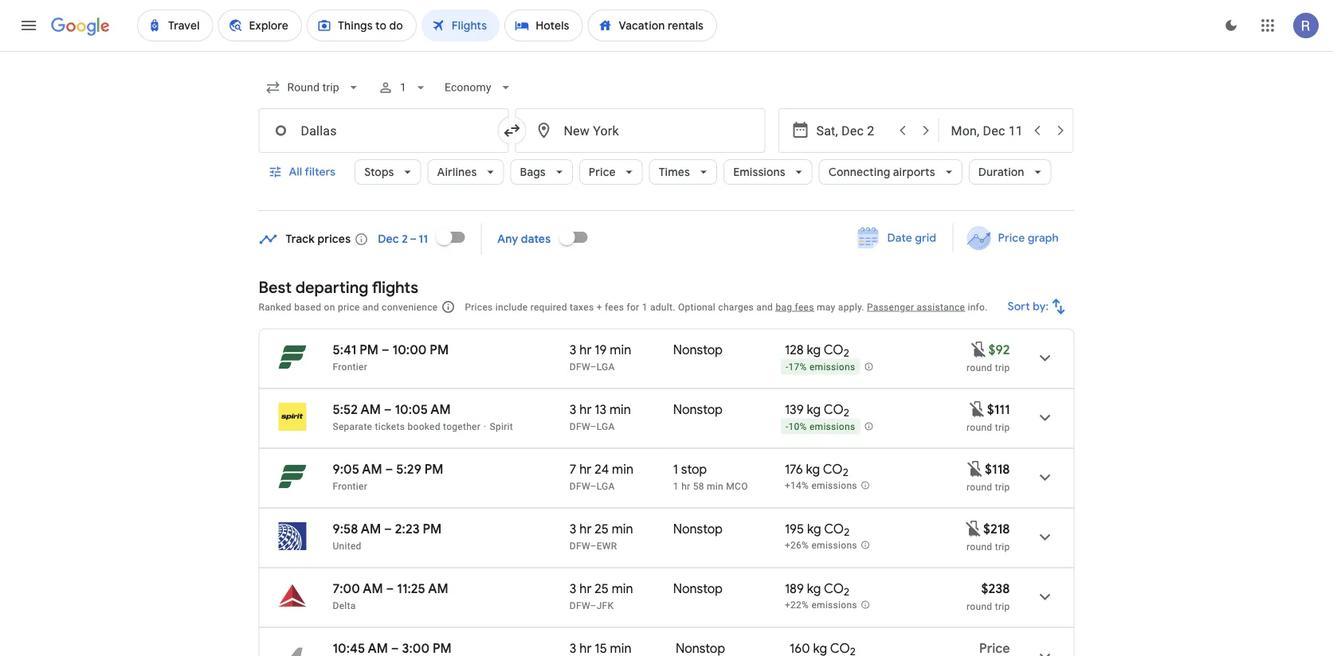 Task type: locate. For each thing, give the bounding box(es) containing it.
dfw inside the 7 hr 24 min dfw – lga
[[570, 481, 590, 492]]

1 lga from the top
[[597, 361, 615, 372]]

1 nonstop from the top
[[673, 342, 723, 358]]

hr for 10:05 am
[[579, 402, 592, 418]]

trip down $238
[[995, 601, 1010, 612]]

min
[[610, 342, 631, 358], [610, 402, 631, 418], [612, 461, 633, 478], [707, 481, 723, 492], [612, 521, 633, 537], [612, 581, 633, 597]]

co up +26% emissions
[[824, 521, 844, 537]]

this price for this flight doesn't include overhead bin access. if you need a carry-on bag, use the bags filter to update prices. image
[[969, 340, 988, 359], [968, 400, 987, 419], [966, 460, 985, 479]]

195 kg co 2
[[785, 521, 850, 540]]

hr inside '3 hr 19 min dfw – lga'
[[579, 342, 592, 358]]

0 horizontal spatial and
[[363, 302, 379, 313]]

emissions down 195 kg co 2
[[811, 540, 857, 552]]

stops button
[[355, 153, 421, 191]]

3 inside 3 hr 25 min dfw – jfk
[[570, 581, 576, 597]]

co up -10% emissions
[[824, 402, 844, 418]]

emissions for 195
[[811, 540, 857, 552]]

2 up +14% emissions
[[843, 466, 848, 480]]

leaves dallas/fort worth international airport at 9:58 am on saturday, december 2 and arrives at newark liberty international airport at 2:23 pm on saturday, december 2. element
[[333, 521, 442, 537]]

co for 189
[[824, 581, 844, 597]]

10%
[[788, 422, 807, 433]]

hr inside '3 hr 25 min dfw – ewr'
[[579, 521, 592, 537]]

fees
[[605, 302, 624, 313], [795, 302, 814, 313]]

best departing flights
[[259, 277, 418, 298]]

5 trip from the top
[[995, 601, 1010, 612]]

round down '$92'
[[967, 362, 992, 373]]

0 vertical spatial price
[[589, 165, 616, 179]]

1 vertical spatial 25
[[595, 581, 609, 597]]

kg for 189
[[807, 581, 821, 597]]

3 inside 3 hr 13 min dfw – lga
[[570, 402, 576, 418]]

lga
[[597, 361, 615, 372], [597, 421, 615, 432], [597, 481, 615, 492]]

Departure time: 5:52 AM. text field
[[333, 402, 381, 418]]

kg inside 189 kg co 2
[[807, 581, 821, 597]]

– left 2:23
[[384, 521, 392, 537]]

25 up 'jfk'
[[595, 581, 609, 597]]

25 for pm
[[595, 521, 609, 537]]

total duration 3 hr 25 min. element for 195
[[570, 521, 673, 540]]

2 up +26% emissions
[[844, 526, 850, 540]]

hr inside 3 hr 13 min dfw – lga
[[579, 402, 592, 418]]

round trip for $111
[[967, 422, 1010, 433]]

3 left 13
[[570, 402, 576, 418]]

1 trip from the top
[[995, 362, 1010, 373]]

trip down $218 text field
[[995, 541, 1010, 553]]

5 round from the top
[[967, 601, 992, 612]]

lga inside '3 hr 19 min dfw – lga'
[[597, 361, 615, 372]]

kg inside 128 kg co 2
[[807, 342, 821, 358]]

1 vertical spatial lga
[[597, 421, 615, 432]]

am
[[361, 402, 381, 418], [431, 402, 451, 418], [362, 461, 382, 478], [361, 521, 381, 537], [363, 581, 383, 597], [428, 581, 448, 597]]

4 nonstop from the top
[[673, 581, 723, 597]]

this price for this flight doesn't include overhead bin access. if you need a carry-on bag, use the bags filter to update prices. image up this price for this flight doesn't include overhead bin access. if you need a carry-on bag, use the bags filter to update prices. image on the bottom of the page
[[966, 460, 985, 479]]

min right '58'
[[707, 481, 723, 492]]

– down '24'
[[590, 481, 597, 492]]

trip down 111 us dollars text field
[[995, 422, 1010, 433]]

2 3 from the top
[[570, 402, 576, 418]]

am up separate
[[361, 402, 381, 418]]

kg up +14% emissions
[[806, 461, 820, 478]]

2 25 from the top
[[595, 581, 609, 597]]

– inside 3 hr 13 min dfw – lga
[[590, 421, 597, 432]]

dfw
[[570, 361, 590, 372], [570, 421, 590, 432], [570, 481, 590, 492], [570, 541, 590, 552], [570, 600, 590, 612]]

2 for 128
[[843, 347, 849, 360]]

4 dfw from the top
[[570, 541, 590, 552]]

co up +22% emissions
[[824, 581, 844, 597]]

2 dfw from the top
[[570, 421, 590, 432]]

+
[[597, 302, 602, 313]]

bags button
[[510, 153, 573, 191]]

this price for this flight doesn't include overhead bin access. if you need a carry-on bag, use the bags filter to update prices. image
[[964, 519, 983, 538]]

pm
[[360, 342, 378, 358], [430, 342, 449, 358], [424, 461, 443, 478], [423, 521, 442, 537]]

min right '24'
[[612, 461, 633, 478]]

date grid
[[887, 231, 936, 245]]

2 nonstop from the top
[[673, 402, 723, 418]]

swap origin and destination. image
[[502, 121, 521, 140]]

2 total duration 3 hr 25 min. element from the top
[[570, 581, 673, 600]]

kg up +26% emissions
[[807, 521, 821, 537]]

– inside 7:00 am – 11:25 am delta
[[386, 581, 394, 597]]

and right price at the top of page
[[363, 302, 379, 313]]

price inside button
[[998, 231, 1025, 245]]

kg inside 176 kg co 2
[[806, 461, 820, 478]]

required
[[530, 302, 567, 313]]

4 trip from the top
[[995, 541, 1010, 553]]

3 down '3 hr 25 min dfw – ewr' at the bottom
[[570, 581, 576, 597]]

passenger assistance button
[[867, 302, 965, 313]]

connecting airports button
[[819, 153, 962, 191]]

1 and from the left
[[363, 302, 379, 313]]

2 up -17% emissions
[[843, 347, 849, 360]]

2 round from the top
[[967, 422, 992, 433]]

pm inside "9:05 am – 5:29 pm frontier"
[[424, 461, 443, 478]]

min up 'jfk'
[[612, 581, 633, 597]]

– inside "9:05 am – 5:29 pm frontier"
[[385, 461, 393, 478]]

co up -17% emissions
[[824, 342, 843, 358]]

dfw inside 3 hr 25 min dfw – jfk
[[570, 600, 590, 612]]

total duration 3 hr 25 min. element up 'jfk'
[[570, 581, 673, 600]]

hr inside 1 stop 1 hr 58 min mco
[[681, 481, 690, 492]]

co inside 128 kg co 2
[[824, 342, 843, 358]]

3 nonstop from the top
[[673, 521, 723, 537]]

3 trip from the top
[[995, 482, 1010, 493]]

2 frontier from the top
[[333, 481, 367, 492]]

4 3 from the top
[[570, 581, 576, 597]]

co inside 195 kg co 2
[[824, 521, 844, 537]]

-
[[786, 362, 788, 373], [786, 422, 788, 433]]

3 round from the top
[[967, 482, 992, 493]]

2 inside 139 kg co 2
[[844, 407, 849, 420]]

trip down $118
[[995, 482, 1010, 493]]

1 - from the top
[[786, 362, 788, 373]]

25 inside '3 hr 25 min dfw – ewr'
[[595, 521, 609, 537]]

this price for this flight doesn't include overhead bin access. if you need a carry-on bag, use the bags filter to update prices. image up $111
[[969, 340, 988, 359]]

2 vertical spatial lga
[[597, 481, 615, 492]]

duration
[[978, 165, 1024, 179]]

hr down the 7 hr 24 min dfw – lga at the left bottom of page
[[579, 521, 592, 537]]

emissions
[[733, 165, 785, 179]]

pm right 5:41
[[360, 342, 378, 358]]

emissions down 189 kg co 2
[[811, 600, 857, 611]]

kg inside 139 kg co 2
[[807, 402, 821, 418]]

10:05
[[395, 402, 428, 418]]

separate
[[333, 421, 372, 432]]

3 for 10:05 am
[[570, 402, 576, 418]]

– up the total duration 3 hr 15 min. element
[[590, 600, 597, 612]]

2 inside 128 kg co 2
[[843, 347, 849, 360]]

co
[[824, 342, 843, 358], [824, 402, 844, 418], [823, 461, 843, 478], [824, 521, 844, 537], [824, 581, 844, 597]]

stop
[[681, 461, 707, 478]]

round down this price for this flight doesn't include overhead bin access. if you need a carry-on bag, use the bags filter to update prices. image on the bottom of the page
[[967, 541, 992, 553]]

24
[[595, 461, 609, 478]]

1 horizontal spatial and
[[756, 302, 773, 313]]

Arrival time: 11:25 AM. text field
[[397, 581, 448, 597]]

0 vertical spatial frontier
[[333, 361, 367, 372]]

min inside '3 hr 19 min dfw – lga'
[[610, 342, 631, 358]]

Return text field
[[951, 109, 1024, 152]]

2 inside 195 kg co 2
[[844, 526, 850, 540]]

co inside 176 kg co 2
[[823, 461, 843, 478]]

trip down '$92'
[[995, 362, 1010, 373]]

– left 10:00
[[382, 342, 389, 358]]

hr inside the 7 hr 24 min dfw – lga
[[579, 461, 592, 478]]

– down 19
[[590, 361, 597, 372]]

1 frontier from the top
[[333, 361, 367, 372]]

1 inside 1 popup button
[[400, 81, 406, 94]]

128
[[785, 342, 804, 358]]

hr for 10:00 pm
[[579, 342, 592, 358]]

round down 111 us dollars text field
[[967, 422, 992, 433]]

round trip down '$92'
[[967, 362, 1010, 373]]

1 vertical spatial frontier
[[333, 481, 367, 492]]

25 up ewr in the left of the page
[[595, 521, 609, 537]]

kg up -17% emissions
[[807, 342, 821, 358]]

2 round trip from the top
[[967, 422, 1010, 433]]

0 vertical spatial -
[[786, 362, 788, 373]]

kg for 128
[[807, 342, 821, 358]]

hr inside 3 hr 25 min dfw – jfk
[[579, 581, 592, 597]]

emissions
[[809, 362, 855, 373], [809, 422, 855, 433], [811, 481, 857, 492], [811, 540, 857, 552], [811, 600, 857, 611]]

main menu image
[[19, 16, 38, 35]]

– left 5:29
[[385, 461, 393, 478]]

min inside '3 hr 25 min dfw – ewr'
[[612, 521, 633, 537]]

hr down '3 hr 25 min dfw – ewr' at the bottom
[[579, 581, 592, 597]]

frontier inside 5:41 pm – 10:00 pm frontier
[[333, 361, 367, 372]]

195
[[785, 521, 804, 537]]

emissions button
[[724, 153, 812, 191]]

3 lga from the top
[[597, 481, 615, 492]]

prices include required taxes + fees for 1 adult. optional charges and bag fees may apply. passenger assistance
[[465, 302, 965, 313]]

min right 13
[[610, 402, 631, 418]]

min inside 3 hr 13 min dfw – lga
[[610, 402, 631, 418]]

kg up +22% emissions
[[807, 581, 821, 597]]

- down '139'
[[786, 422, 788, 433]]

92 US dollars text field
[[988, 342, 1010, 358]]

total duration 3 hr 25 min. element
[[570, 521, 673, 540], [570, 581, 673, 600]]

2 up -10% emissions
[[844, 407, 849, 420]]

bag
[[776, 302, 792, 313]]

nonstop flight. element for 139
[[673, 402, 723, 420]]

pm for 10:00 pm
[[430, 342, 449, 358]]

hr left 19
[[579, 342, 592, 358]]

bags
[[520, 165, 546, 179]]

change appearance image
[[1212, 6, 1250, 45]]

2 vertical spatial this price for this flight doesn't include overhead bin access. if you need a carry-on bag, use the bags filter to update prices. image
[[966, 460, 985, 479]]

- down 128
[[786, 362, 788, 373]]

dfw for 2:23 pm
[[570, 541, 590, 552]]

dfw for 10:05 am
[[570, 421, 590, 432]]

1 3 from the top
[[570, 342, 576, 358]]

dfw left 'jfk'
[[570, 600, 590, 612]]

am right 9:58
[[361, 521, 381, 537]]

round trip down $118
[[967, 482, 1010, 493]]

1 vertical spatial price
[[998, 231, 1025, 245]]

1 vertical spatial -
[[786, 422, 788, 433]]

spirit
[[490, 421, 513, 432]]

3 round trip from the top
[[967, 482, 1010, 493]]

hr right 7
[[579, 461, 592, 478]]

am inside "9:05 am – 5:29 pm frontier"
[[362, 461, 382, 478]]

total duration 3 hr 25 min. element up ewr in the left of the page
[[570, 521, 673, 540]]

pm right 2:23
[[423, 521, 442, 537]]

1 dfw from the top
[[570, 361, 590, 372]]

fees right bag
[[795, 302, 814, 313]]

3 for 10:00 pm
[[570, 342, 576, 358]]

– left 11:25
[[386, 581, 394, 597]]

round trip for $92
[[967, 362, 1010, 373]]

1 total duration 3 hr 25 min. element from the top
[[570, 521, 673, 540]]

flight details. leaves dallas/fort worth international airport at 5:52 am on saturday, december 2 and arrives at laguardia airport at 10:05 am on saturday, december 2. image
[[1026, 399, 1064, 437]]

hr left 13
[[579, 402, 592, 418]]

mco
[[726, 481, 748, 492]]

delta
[[333, 600, 356, 612]]

None search field
[[259, 69, 1074, 211]]

3 left 19
[[570, 342, 576, 358]]

leaves dallas/fort worth international airport at 5:52 am on saturday, december 2 and arrives at laguardia airport at 10:05 am on saturday, december 2. element
[[333, 402, 451, 418]]

1 horizontal spatial price
[[998, 231, 1025, 245]]

price inside popup button
[[589, 165, 616, 179]]

lga down 13
[[597, 421, 615, 432]]

co up +14% emissions
[[823, 461, 843, 478]]

0 vertical spatial total duration 3 hr 25 min. element
[[570, 521, 673, 540]]

pm right 5:29
[[424, 461, 443, 478]]

booked
[[408, 421, 440, 432]]

min inside the 7 hr 24 min dfw – lga
[[612, 461, 633, 478]]

None field
[[259, 73, 368, 102], [438, 73, 520, 102], [259, 73, 368, 102], [438, 73, 520, 102]]

leaves dallas/fort worth international airport at 5:41 pm on saturday, december 2 and arrives at laguardia airport at 10:00 pm on saturday, december 2. element
[[333, 342, 449, 358]]

by:
[[1033, 300, 1049, 314]]

4 round trip from the top
[[967, 541, 1010, 553]]

218 US dollars text field
[[983, 521, 1010, 537]]

co inside 189 kg co 2
[[824, 581, 844, 597]]

2 up +22% emissions
[[844, 586, 849, 599]]

7 hr 24 min dfw – lga
[[570, 461, 633, 492]]

frontier inside "9:05 am – 5:29 pm frontier"
[[333, 481, 367, 492]]

frontier down 5:41
[[333, 361, 367, 372]]

co for 139
[[824, 402, 844, 418]]

– up tickets
[[384, 402, 392, 418]]

1 vertical spatial this price for this flight doesn't include overhead bin access. if you need a carry-on bag, use the bags filter to update prices. image
[[968, 400, 987, 419]]

emissions down 128 kg co 2
[[809, 362, 855, 373]]

emissions for 189
[[811, 600, 857, 611]]

– inside '3 hr 25 min dfw – ewr'
[[590, 541, 597, 552]]

am right 9:05
[[362, 461, 382, 478]]

kg up -10% emissions
[[807, 402, 821, 418]]

track prices
[[286, 232, 351, 247]]

11:25
[[397, 581, 425, 597]]

– up 3 hr 25 min dfw – jfk
[[590, 541, 597, 552]]

hr left '58'
[[681, 481, 690, 492]]

9:05 am – 5:29 pm frontier
[[333, 461, 443, 492]]

dfw down total duration 3 hr 19 min. element
[[570, 361, 590, 372]]

25 for am
[[595, 581, 609, 597]]

co inside 139 kg co 2
[[824, 402, 844, 418]]

Arrival time: 2:23 PM. text field
[[395, 521, 442, 537]]

7:00 am – 11:25 am delta
[[333, 581, 448, 612]]

round down $238
[[967, 601, 992, 612]]

lga inside the 7 hr 24 min dfw – lga
[[597, 481, 615, 492]]

flights
[[372, 277, 418, 298]]

pm for 5:29 pm
[[424, 461, 443, 478]]

all
[[289, 165, 302, 179]]

3 inside '3 hr 25 min dfw – ewr'
[[570, 521, 576, 537]]

dfw left ewr in the left of the page
[[570, 541, 590, 552]]

price for price
[[589, 165, 616, 179]]

3
[[570, 342, 576, 358], [570, 402, 576, 418], [570, 521, 576, 537], [570, 581, 576, 597]]

1 horizontal spatial fees
[[795, 302, 814, 313]]

am inside 9:58 am – 2:23 pm united
[[361, 521, 381, 537]]

1 stop 1 hr 58 min mco
[[673, 461, 748, 492]]

min inside 3 hr 25 min dfw – jfk
[[612, 581, 633, 597]]

lga down '24'
[[597, 481, 615, 492]]

kg
[[807, 342, 821, 358], [807, 402, 821, 418], [806, 461, 820, 478], [807, 521, 821, 537], [807, 581, 821, 597]]

ranked based on price and convenience
[[259, 302, 438, 313]]

emissions for 176
[[811, 481, 857, 492]]

pm right 10:00
[[430, 342, 449, 358]]

emissions down 176 kg co 2
[[811, 481, 857, 492]]

9:58 am – 2:23 pm united
[[333, 521, 442, 552]]

0 vertical spatial 25
[[595, 521, 609, 537]]

3 3 from the top
[[570, 521, 576, 537]]

2 inside 189 kg co 2
[[844, 586, 849, 599]]

-17% emissions
[[786, 362, 855, 373]]

hr
[[579, 342, 592, 358], [579, 402, 592, 418], [579, 461, 592, 478], [681, 481, 690, 492], [579, 521, 592, 537], [579, 581, 592, 597]]

– down 13
[[590, 421, 597, 432]]

price graph button
[[956, 224, 1071, 253]]

dfw for 5:29 pm
[[570, 481, 590, 492]]

3 dfw from the top
[[570, 481, 590, 492]]

am for 11:25
[[363, 581, 383, 597]]

1 round trip from the top
[[967, 362, 1010, 373]]

2 lga from the top
[[597, 421, 615, 432]]

1 button
[[371, 69, 435, 107]]

dfw up 7
[[570, 421, 590, 432]]

price left graph
[[998, 231, 1025, 245]]

+26% emissions
[[785, 540, 857, 552]]

0 vertical spatial lga
[[597, 361, 615, 372]]

this price for this flight doesn't include overhead bin access. if you need a carry-on bag, use the bags filter to update prices. image up $118
[[968, 400, 987, 419]]

nonstop flight. element
[[673, 342, 723, 361], [673, 402, 723, 420], [673, 521, 723, 540], [673, 581, 723, 600], [676, 641, 725, 657]]

25
[[595, 521, 609, 537], [595, 581, 609, 597]]

5 dfw from the top
[[570, 600, 590, 612]]

lga inside 3 hr 13 min dfw – lga
[[597, 421, 615, 432]]

Departure text field
[[816, 109, 890, 152]]

0 horizontal spatial fees
[[605, 302, 624, 313]]

price right bags popup button
[[589, 165, 616, 179]]

19
[[595, 342, 607, 358]]

grid
[[915, 231, 936, 245]]

kg for 195
[[807, 521, 821, 537]]

round
[[967, 362, 992, 373], [967, 422, 992, 433], [967, 482, 992, 493], [967, 541, 992, 553], [967, 601, 992, 612]]

1 round from the top
[[967, 362, 992, 373]]

2 inside 176 kg co 2
[[843, 466, 848, 480]]

Departure time: 5:41 PM. text field
[[333, 342, 378, 358]]

Arrival time: 10:00 PM. text field
[[392, 342, 449, 358]]

kg inside 195 kg co 2
[[807, 521, 821, 537]]

based
[[294, 302, 321, 313]]

fees right the '+'
[[605, 302, 624, 313]]

min up ewr in the left of the page
[[612, 521, 633, 537]]

–
[[382, 342, 389, 358], [590, 361, 597, 372], [384, 402, 392, 418], [590, 421, 597, 432], [385, 461, 393, 478], [590, 481, 597, 492], [384, 521, 392, 537], [590, 541, 597, 552], [386, 581, 394, 597], [590, 600, 597, 612]]

lga for 24
[[597, 481, 615, 492]]

0 vertical spatial this price for this flight doesn't include overhead bin access. if you need a carry-on bag, use the bags filter to update prices. image
[[969, 340, 988, 359]]

None text field
[[259, 108, 509, 153], [515, 108, 765, 153], [259, 108, 509, 153], [515, 108, 765, 153]]

1 25 from the top
[[595, 521, 609, 537]]

3 inside '3 hr 19 min dfw – lga'
[[570, 342, 576, 358]]

1 stop flight. element
[[673, 461, 707, 480]]

2 trip from the top
[[995, 422, 1010, 433]]

frontier down 9:05
[[333, 481, 367, 492]]

round trip down 111 us dollars text field
[[967, 422, 1010, 433]]

trip for $118
[[995, 482, 1010, 493]]

2 - from the top
[[786, 422, 788, 433]]

round for $92
[[967, 362, 992, 373]]

2
[[843, 347, 849, 360], [844, 407, 849, 420], [843, 466, 848, 480], [844, 526, 850, 540], [844, 586, 849, 599]]

min right 19
[[610, 342, 631, 358]]

0 horizontal spatial price
[[589, 165, 616, 179]]

pm inside 9:58 am – 2:23 pm united
[[423, 521, 442, 537]]

+26%
[[785, 540, 809, 552]]

+14% emissions
[[785, 481, 857, 492]]

lga down 19
[[597, 361, 615, 372]]

and left bag
[[756, 302, 773, 313]]

co for 195
[[824, 521, 844, 537]]

4 round from the top
[[967, 541, 992, 553]]

3 down 7
[[570, 521, 576, 537]]

2 fees from the left
[[795, 302, 814, 313]]

price graph
[[998, 231, 1059, 245]]

round trip down $218 text field
[[967, 541, 1010, 553]]

Arrival time: 3:00 PM. text field
[[402, 641, 452, 657]]

dfw inside 3 hr 13 min dfw – lga
[[570, 421, 590, 432]]

dfw inside '3 hr 19 min dfw – lga'
[[570, 361, 590, 372]]

hr for 2:23 pm
[[579, 521, 592, 537]]

round down $118
[[967, 482, 992, 493]]

1 vertical spatial total duration 3 hr 25 min. element
[[570, 581, 673, 600]]

111 US dollars text field
[[987, 402, 1010, 418]]

dfw inside '3 hr 25 min dfw – ewr'
[[570, 541, 590, 552]]

am right 7:00
[[363, 581, 383, 597]]

9:05
[[333, 461, 359, 478]]

25 inside 3 hr 25 min dfw – jfk
[[595, 581, 609, 597]]

dfw down 7
[[570, 481, 590, 492]]



Task type: vqa. For each thing, say whether or not it's contained in the screenshot.
PM
yes



Task type: describe. For each thing, give the bounding box(es) containing it.
2 and from the left
[[756, 302, 773, 313]]

min for 195
[[612, 521, 633, 537]]

prices
[[318, 232, 351, 247]]

trip for $92
[[995, 362, 1010, 373]]

17%
[[788, 362, 807, 373]]

5:41
[[333, 342, 356, 358]]

nonstop flight. element for 189
[[673, 581, 723, 600]]

7:00
[[333, 581, 360, 597]]

round for $218
[[967, 541, 992, 553]]

leaves dallas/fort worth international airport at 7:00 am on saturday, december 2 and arrives at john f. kennedy international airport at 11:25 am on saturday, december 2. element
[[333, 581, 448, 597]]

taxes
[[570, 302, 594, 313]]

tickets
[[375, 421, 405, 432]]

min for 189
[[612, 581, 633, 597]]

118 US dollars text field
[[985, 461, 1010, 478]]

5:52
[[333, 402, 358, 418]]

flight details. leaves dallas/fort worth international airport at 7:00 am on saturday, december 2 and arrives at john f. kennedy international airport at 11:25 am on saturday, december 2. image
[[1026, 578, 1064, 616]]

may
[[817, 302, 835, 313]]

2 for 176
[[843, 466, 848, 480]]

round inside $238 round trip
[[967, 601, 992, 612]]

nonstop for 139
[[673, 402, 723, 418]]

139
[[785, 402, 804, 418]]

$92
[[988, 342, 1010, 358]]

- for 139
[[786, 422, 788, 433]]

layover (1 of 1) is a 1 hr 58 min layover at orlando international airport in orlando. element
[[673, 480, 777, 493]]

min inside 1 stop 1 hr 58 min mco
[[707, 481, 723, 492]]

for
[[627, 302, 639, 313]]

kg for 139
[[807, 402, 821, 418]]

sort by: button
[[1001, 288, 1074, 326]]

hr for 11:25 am
[[579, 581, 592, 597]]

passenger
[[867, 302, 914, 313]]

am for 5:29
[[362, 461, 382, 478]]

– inside 5:41 pm – 10:00 pm frontier
[[382, 342, 389, 358]]

price for price graph
[[998, 231, 1025, 245]]

round trip for $218
[[967, 541, 1010, 553]]

- for 128
[[786, 362, 788, 373]]

trip for $111
[[995, 422, 1010, 433]]

$118
[[985, 461, 1010, 478]]

238 US dollars text field
[[981, 581, 1010, 597]]

find the best price region
[[259, 218, 1074, 265]]

ewr
[[597, 541, 617, 552]]

kg for 176
[[806, 461, 820, 478]]

optional
[[678, 302, 716, 313]]

this price for this flight doesn't include overhead bin access. if you need a carry-on bag, use the bags filter to update prices. image for $92
[[969, 340, 988, 359]]

176
[[785, 461, 803, 478]]

flight details. leaves dallas/fort worth international airport at 9:58 am on saturday, december 2 and arrives at newark liberty international airport at 2:23 pm on saturday, december 2. image
[[1026, 518, 1064, 557]]

$218
[[983, 521, 1010, 537]]

include
[[495, 302, 528, 313]]

3 for 2:23 pm
[[570, 521, 576, 537]]

round trip for $118
[[967, 482, 1010, 493]]

emissions down 139 kg co 2
[[809, 422, 855, 433]]

am for 10:05
[[361, 402, 381, 418]]

this price for this flight doesn't include overhead bin access. if you need a carry-on bag, use the bags filter to update prices. image for $111
[[968, 400, 987, 419]]

any
[[497, 232, 518, 247]]

price
[[338, 302, 360, 313]]

round for $111
[[967, 422, 992, 433]]

frontier for 9:05
[[333, 481, 367, 492]]

9:58
[[333, 521, 358, 537]]

charges
[[718, 302, 754, 313]]

hr for 5:29 pm
[[579, 461, 592, 478]]

together
[[443, 421, 481, 432]]

all filters button
[[259, 153, 348, 191]]

+14%
[[785, 481, 809, 492]]

connecting
[[828, 165, 890, 179]]

ranked
[[259, 302, 292, 313]]

loading results progress bar
[[0, 51, 1333, 54]]

flight details. leaves dallas/fort worth international airport at 9:05 am on saturday, december 2 and arrives at laguardia airport at 5:29 pm on saturday, december 2. image
[[1026, 459, 1064, 497]]

all filters
[[289, 165, 336, 179]]

189 kg co 2
[[785, 581, 849, 599]]

Departure time: 7:00 AM. text field
[[333, 581, 383, 597]]

– inside '3 hr 19 min dfw – lga'
[[590, 361, 597, 372]]

round for $118
[[967, 482, 992, 493]]

prices
[[465, 302, 493, 313]]

graph
[[1028, 231, 1059, 245]]

pm for 2:23 pm
[[423, 521, 442, 537]]

am for 2:23
[[361, 521, 381, 537]]

price button
[[579, 153, 643, 191]]

13
[[595, 402, 606, 418]]

– inside 3 hr 25 min dfw – jfk
[[590, 600, 597, 612]]

2 for 139
[[844, 407, 849, 420]]

Departure time: 10:45 AM. text field
[[333, 641, 388, 657]]

Departure time: 9:05 AM. text field
[[333, 461, 382, 478]]

– inside 9:58 am – 2:23 pm united
[[384, 521, 392, 537]]

airports
[[893, 165, 935, 179]]

this price for this flight doesn't include overhead bin access. if you need a carry-on bag, use the bags filter to update prices. image for $118
[[966, 460, 985, 479]]

nonstop for 195
[[673, 521, 723, 537]]

189
[[785, 581, 804, 597]]

airlines button
[[428, 153, 504, 191]]

frontier for 5:41
[[333, 361, 367, 372]]

nonstop flight. element for 195
[[673, 521, 723, 540]]

total duration 7 hr 24 min. element
[[570, 461, 673, 480]]

flight details. leaves dallas/fort worth international airport at 5:41 pm on saturday, december 2 and arrives at laguardia airport at 10:00 pm on saturday, december 2. image
[[1026, 339, 1064, 377]]

best
[[259, 277, 292, 298]]

total duration 3 hr 15 min. element
[[570, 641, 676, 657]]

learn more about ranking image
[[441, 300, 455, 314]]

date
[[887, 231, 912, 245]]

58
[[693, 481, 704, 492]]

separate tickets booked together
[[333, 421, 481, 432]]

on
[[324, 302, 335, 313]]

Arrival time: 5:29 PM. text field
[[396, 461, 443, 478]]

apply.
[[838, 302, 864, 313]]

nonstop for 189
[[673, 581, 723, 597]]

1 fees from the left
[[605, 302, 624, 313]]

5:29
[[396, 461, 421, 478]]

5:41 pm – 10:00 pm frontier
[[333, 342, 449, 372]]

2 for 189
[[844, 586, 849, 599]]

$238
[[981, 581, 1010, 597]]

separate tickets booked together. this trip includes tickets from multiple airlines. missed connections may be protected by kiwi.com.. element
[[333, 421, 481, 432]]

co for 176
[[823, 461, 843, 478]]

dfw for 11:25 am
[[570, 600, 590, 612]]

min for 128
[[610, 342, 631, 358]]

times button
[[649, 153, 717, 191]]

date grid button
[[846, 224, 949, 253]]

connecting airports
[[828, 165, 935, 179]]

departing
[[295, 277, 368, 298]]

total duration 3 hr 19 min. element
[[570, 342, 673, 361]]

best departing flights main content
[[259, 218, 1074, 657]]

3 for 11:25 am
[[570, 581, 576, 597]]

united
[[333, 541, 361, 552]]

total duration 3 hr 25 min. element for 189
[[570, 581, 673, 600]]

Departure time: 9:58 AM. text field
[[333, 521, 381, 537]]

139 kg co 2
[[785, 402, 849, 420]]

nonstop for 128
[[673, 342, 723, 358]]

filters
[[305, 165, 336, 179]]

5:52 am – 10:05 am
[[333, 402, 451, 418]]

jfk
[[597, 600, 614, 612]]

lga for 13
[[597, 421, 615, 432]]

3 hr 19 min dfw – lga
[[570, 342, 631, 372]]

leaves dallas/fort worth international airport at 9:05 am on saturday, december 2 and arrives at laguardia airport at 5:29 pm on saturday, december 2. element
[[333, 461, 443, 478]]

$238 round trip
[[967, 581, 1010, 612]]

dec 2 – 11
[[378, 232, 428, 247]]

lga for 19
[[597, 361, 615, 372]]

nonstop flight. element for 128
[[673, 342, 723, 361]]

leaves dallas love field at 10:45 am on saturday, december 2 and arrives at laguardia airport at 3:00 pm on saturday, december 2. element
[[333, 641, 452, 657]]

none search field containing all filters
[[259, 69, 1074, 211]]

flight details. leaves dallas love field at 10:45 am on saturday, december 2 and arrives at laguardia airport at 3:00 pm on saturday, december 2. image
[[1026, 638, 1064, 657]]

times
[[659, 165, 690, 179]]

sort
[[1008, 300, 1030, 314]]

min for 176
[[612, 461, 633, 478]]

am right 11:25
[[428, 581, 448, 597]]

trip inside $238 round trip
[[995, 601, 1010, 612]]

min for 139
[[610, 402, 631, 418]]

$111
[[987, 402, 1010, 418]]

176 kg co 2
[[785, 461, 848, 480]]

Arrival time: 10:05 AM. text field
[[395, 402, 451, 418]]

co for 128
[[824, 342, 843, 358]]

– inside the 7 hr 24 min dfw – lga
[[590, 481, 597, 492]]

sort by:
[[1008, 300, 1049, 314]]

2 for 195
[[844, 526, 850, 540]]

am up booked on the bottom left of page
[[431, 402, 451, 418]]

-10% emissions
[[786, 422, 855, 433]]

total duration 3 hr 13 min. element
[[570, 402, 673, 420]]

trip for $218
[[995, 541, 1010, 553]]

dates
[[521, 232, 551, 247]]

128 kg co 2
[[785, 342, 849, 360]]

learn more about tracked prices image
[[354, 232, 368, 247]]

dfw for 10:00 pm
[[570, 361, 590, 372]]

bag fees button
[[776, 302, 814, 313]]

assistance
[[917, 302, 965, 313]]

stops
[[364, 165, 394, 179]]

airlines
[[437, 165, 477, 179]]



